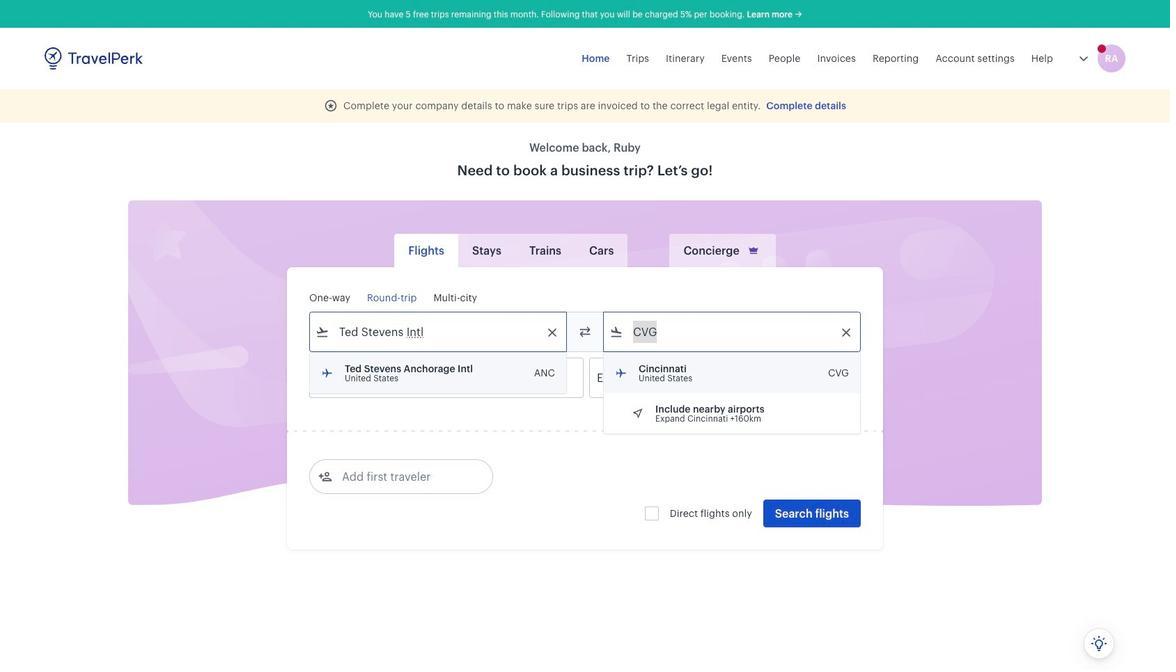 Task type: locate. For each thing, give the bounding box(es) containing it.
From search field
[[330, 321, 548, 343]]

Add first traveler search field
[[332, 466, 477, 488]]

Return text field
[[412, 359, 485, 398]]

To search field
[[624, 321, 842, 343]]

Depart text field
[[330, 359, 402, 398]]



